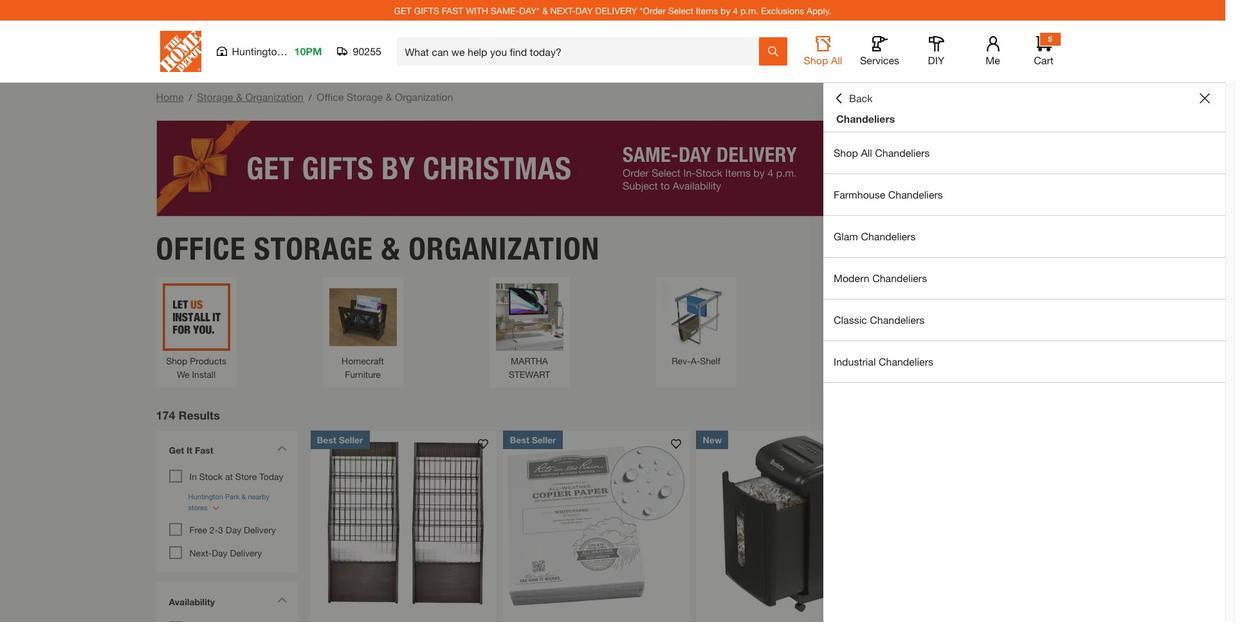 Task type: vqa. For each thing, say whether or not it's contained in the screenshot.
DAY*
yes



Task type: locate. For each thing, give the bounding box(es) containing it.
next-
[[551, 5, 576, 16]]

home / storage & organization / office storage & organization
[[156, 91, 453, 103]]

1 horizontal spatial seller
[[532, 435, 556, 446]]

martha stewart
[[509, 355, 550, 380]]

2 seller from the left
[[532, 435, 556, 446]]

chandeliers up industrial chandeliers
[[870, 314, 925, 326]]

shop inside button
[[804, 54, 828, 66]]

rev-a-shelf
[[672, 355, 721, 366]]

all inside shop all button
[[831, 54, 842, 66]]

0 horizontal spatial best
[[317, 435, 336, 446]]

shop down apply.
[[804, 54, 828, 66]]

by
[[721, 5, 731, 16]]

get it fast
[[169, 445, 213, 456]]

homecraft
[[342, 355, 384, 366]]

new
[[703, 435, 722, 446]]

homecraft furniture link
[[329, 283, 397, 381]]

items
[[696, 5, 718, 16]]

1 horizontal spatial /
[[309, 92, 312, 103]]

2 horizontal spatial shop
[[834, 147, 858, 159]]

all inside the shop all chandeliers link
[[861, 147, 872, 159]]

seller for all-weather 8-1/2 in. x 11 in. 20 lbs. bulk copier paper, white (500-sheet pack) image
[[532, 435, 556, 446]]

1 best seller from the left
[[317, 435, 363, 446]]

1 vertical spatial delivery
[[230, 548, 262, 559]]

wall mounted
[[835, 355, 890, 366]]

delivery
[[595, 5, 637, 16]]

/ down 10pm
[[309, 92, 312, 103]]

install
[[192, 369, 216, 380]]

4
[[733, 5, 738, 16]]

get gifts fast with same-day* & next-day delivery *order select items by 4 p.m. exclusions apply.
[[394, 5, 832, 16]]

0 horizontal spatial /
[[189, 92, 192, 103]]

organization
[[245, 91, 303, 103], [395, 91, 453, 103], [409, 230, 600, 267]]

today
[[259, 471, 283, 482]]

shop
[[804, 54, 828, 66], [834, 147, 858, 159], [166, 355, 187, 366]]

0 horizontal spatial office
[[156, 230, 246, 267]]

day down 3 at left bottom
[[212, 548, 228, 559]]

best seller
[[317, 435, 363, 446], [510, 435, 556, 446]]

delivery
[[244, 525, 276, 536], [230, 548, 262, 559]]

2 vertical spatial shop
[[166, 355, 187, 366]]

2 best seller from the left
[[510, 435, 556, 446]]

shop products we install
[[166, 355, 226, 380]]

farmhouse
[[834, 189, 886, 201]]

day
[[226, 525, 241, 536], [212, 548, 228, 559]]

0 horizontal spatial seller
[[339, 435, 363, 446]]

1 best from the left
[[317, 435, 336, 446]]

shop for shop all
[[804, 54, 828, 66]]

a-
[[691, 355, 700, 366]]

shop inside the shop products we install
[[166, 355, 187, 366]]

store
[[235, 471, 257, 482]]

get
[[394, 5, 412, 16]]

wooden free standing 6-tier display literature brochure magazine rack in black (2-pack) image
[[310, 431, 497, 617]]

0 horizontal spatial all
[[831, 54, 842, 66]]

exclusions
[[761, 5, 804, 16]]

day right 3 at left bottom
[[226, 525, 241, 536]]

at
[[225, 471, 233, 482]]

home
[[156, 91, 184, 103]]

1 horizontal spatial best
[[510, 435, 529, 446]]

1 seller from the left
[[339, 435, 363, 446]]

0 vertical spatial shop
[[804, 54, 828, 66]]

shop all
[[804, 54, 842, 66]]

industrial chandeliers
[[834, 356, 934, 368]]

availability
[[169, 597, 215, 608]]

storage
[[197, 91, 233, 103], [347, 91, 383, 103], [254, 230, 373, 267]]

1 horizontal spatial shop
[[804, 54, 828, 66]]

What can we help you find today? search field
[[405, 38, 758, 65]]

shop products we install image
[[162, 283, 230, 351]]

farmhouse chandeliers
[[834, 189, 943, 201]]

diy button
[[916, 36, 957, 67]]

modern
[[834, 272, 870, 284]]

best seller for all-weather 8-1/2 in. x 11 in. 20 lbs. bulk copier paper, white (500-sheet pack) image
[[510, 435, 556, 446]]

martha stewart link
[[496, 283, 563, 381]]

classic
[[834, 314, 867, 326]]

seller
[[339, 435, 363, 446], [532, 435, 556, 446]]

cart
[[1034, 54, 1054, 66]]

cart 5
[[1034, 34, 1054, 66]]

chandeliers down classic chandeliers
[[879, 356, 934, 368]]

2 best from the left
[[510, 435, 529, 446]]

shop inside menu
[[834, 147, 858, 159]]

/
[[189, 92, 192, 103], [309, 92, 312, 103]]

1 horizontal spatial all
[[861, 147, 872, 159]]

1 vertical spatial all
[[861, 147, 872, 159]]

1 vertical spatial shop
[[834, 147, 858, 159]]

all up farmhouse
[[861, 147, 872, 159]]

delivery down free 2-3 day delivery
[[230, 548, 262, 559]]

/ right home link
[[189, 92, 192, 103]]

all for shop all chandeliers
[[861, 147, 872, 159]]

0 vertical spatial all
[[831, 54, 842, 66]]

1 horizontal spatial office
[[317, 91, 344, 103]]

services
[[860, 54, 899, 66]]

chandeliers down shop all chandeliers
[[888, 189, 943, 201]]

1 horizontal spatial best seller
[[510, 435, 556, 446]]

1 vertical spatial office
[[156, 230, 246, 267]]

office storage & organization
[[156, 230, 600, 267]]

storage & organization link
[[197, 91, 303, 103]]

1 / from the left
[[189, 92, 192, 103]]

90255
[[353, 45, 382, 57]]

shop products we install link
[[162, 283, 230, 381]]

best for all-weather 8-1/2 in. x 11 in. 20 lbs. bulk copier paper, white (500-sheet pack) image
[[510, 435, 529, 446]]

same-
[[491, 5, 519, 16]]

office
[[317, 91, 344, 103], [156, 230, 246, 267]]

3
[[218, 525, 223, 536]]

shop up farmhouse
[[834, 147, 858, 159]]

174 results
[[156, 408, 220, 422]]

30 l/7.9 gal. paper shredder cross cut document shredder for credit card/cd/junk mail shredder for office home image
[[696, 431, 883, 617]]

shop up we on the bottom left of page
[[166, 355, 187, 366]]

fast
[[442, 5, 463, 16]]

0 horizontal spatial shop
[[166, 355, 187, 366]]

in
[[189, 471, 197, 482]]

all
[[831, 54, 842, 66], [861, 147, 872, 159]]

0 vertical spatial delivery
[[244, 525, 276, 536]]

free 2-3 day delivery
[[189, 525, 276, 536]]

chandeliers down farmhouse chandeliers
[[861, 230, 916, 243]]

menu
[[824, 133, 1226, 383]]

all up back button
[[831, 54, 842, 66]]

next-day delivery
[[189, 548, 262, 559]]

menu containing shop all chandeliers
[[824, 133, 1226, 383]]

best seller for wooden free standing 6-tier display literature brochure magazine rack in black (2-pack) image
[[317, 435, 363, 446]]

the home depot logo image
[[160, 31, 201, 72]]

wall mounted link
[[829, 283, 897, 368]]

seller for wooden free standing 6-tier display literature brochure magazine rack in black (2-pack) image
[[339, 435, 363, 446]]

0 horizontal spatial best seller
[[317, 435, 363, 446]]

best for wooden free standing 6-tier display literature brochure magazine rack in black (2-pack) image
[[317, 435, 336, 446]]

chandeliers up farmhouse chandeliers
[[875, 147, 930, 159]]

chandeliers up classic chandeliers
[[873, 272, 927, 284]]

&
[[542, 5, 548, 16], [236, 91, 243, 103], [386, 91, 392, 103], [381, 230, 400, 267]]

back button
[[834, 92, 873, 105]]

gifts
[[414, 5, 439, 16]]

all for shop all
[[831, 54, 842, 66]]

stewart
[[509, 369, 550, 380]]

feedback link image
[[1218, 217, 1235, 287]]

martha
[[511, 355, 548, 366]]

glam chandeliers
[[834, 230, 916, 243]]

free 2-3 day delivery link
[[189, 525, 276, 536]]

delivery right 3 at left bottom
[[244, 525, 276, 536]]

chandeliers
[[836, 113, 895, 125], [875, 147, 930, 159], [888, 189, 943, 201], [861, 230, 916, 243], [873, 272, 927, 284], [870, 314, 925, 326], [879, 356, 934, 368]]



Task type: describe. For each thing, give the bounding box(es) containing it.
stock
[[199, 471, 223, 482]]

shop for shop products we install
[[166, 355, 187, 366]]

day*
[[519, 5, 540, 16]]

all-weather 8-1/2 in. x 11 in. 20 lbs. bulk copier paper, white (500-sheet pack) image
[[503, 431, 690, 617]]

in stock at store today link
[[189, 471, 283, 482]]

diy
[[928, 54, 945, 66]]

90255 button
[[337, 45, 382, 58]]

2-
[[210, 525, 218, 536]]

modern chandeliers
[[834, 272, 927, 284]]

glam chandeliers link
[[824, 216, 1226, 257]]

in stock at store today
[[189, 471, 283, 482]]

2 / from the left
[[309, 92, 312, 103]]

it
[[187, 445, 192, 456]]

mounted
[[854, 355, 890, 366]]

shop all button
[[803, 36, 844, 67]]

sponsored banner image
[[156, 120, 1070, 217]]

me
[[986, 54, 1000, 66]]

get
[[169, 445, 184, 456]]

rev a shelf image
[[662, 283, 730, 351]]

5
[[1048, 34, 1053, 44]]

shop for shop all chandeliers
[[834, 147, 858, 159]]

rev-
[[672, 355, 691, 366]]

0 vertical spatial office
[[317, 91, 344, 103]]

homecraft furniture image
[[329, 283, 397, 351]]

0 vertical spatial day
[[226, 525, 241, 536]]

office supplies image
[[996, 283, 1063, 351]]

apply.
[[807, 5, 832, 16]]

next-
[[189, 548, 212, 559]]

chandeliers for glam chandeliers
[[861, 230, 916, 243]]

p.m.
[[741, 5, 759, 16]]

me button
[[973, 36, 1014, 67]]

martha stewart image
[[496, 283, 563, 351]]

drawer close image
[[1200, 93, 1210, 104]]

park
[[286, 45, 307, 57]]

chandeliers down back
[[836, 113, 895, 125]]

industrial chandeliers link
[[824, 342, 1226, 383]]

farmhouse chandeliers link
[[824, 174, 1226, 216]]

*order
[[640, 5, 666, 16]]

shop all chandeliers
[[834, 147, 930, 159]]

results
[[179, 408, 220, 422]]

wall
[[835, 355, 852, 366]]

classic chandeliers
[[834, 314, 925, 326]]

huntington park
[[232, 45, 307, 57]]

get it fast link
[[162, 437, 291, 467]]

we
[[177, 369, 190, 380]]

1 vertical spatial day
[[212, 548, 228, 559]]

10pm
[[294, 45, 322, 57]]

services button
[[859, 36, 900, 67]]

free
[[189, 525, 207, 536]]

availability link
[[162, 589, 291, 619]]

select
[[668, 5, 693, 16]]

modern chandeliers link
[[824, 258, 1226, 299]]

chandeliers for farmhouse chandeliers
[[888, 189, 943, 201]]

rev-a-shelf link
[[662, 283, 730, 368]]

glam
[[834, 230, 858, 243]]

chandeliers for classic chandeliers
[[870, 314, 925, 326]]

fast
[[195, 445, 213, 456]]

shop all chandeliers link
[[824, 133, 1226, 174]]

wall mounted image
[[829, 283, 897, 351]]

industrial
[[834, 356, 876, 368]]

next-day delivery link
[[189, 548, 262, 559]]

products
[[190, 355, 226, 366]]

with
[[466, 5, 488, 16]]

home link
[[156, 91, 184, 103]]

classic chandeliers link
[[824, 300, 1226, 341]]

chandeliers for modern chandeliers
[[873, 272, 927, 284]]

day
[[576, 5, 593, 16]]

shelf
[[700, 355, 721, 366]]

huntington
[[232, 45, 283, 57]]

furniture
[[345, 369, 381, 380]]

back
[[849, 92, 873, 104]]

chandeliers for industrial chandeliers
[[879, 356, 934, 368]]



